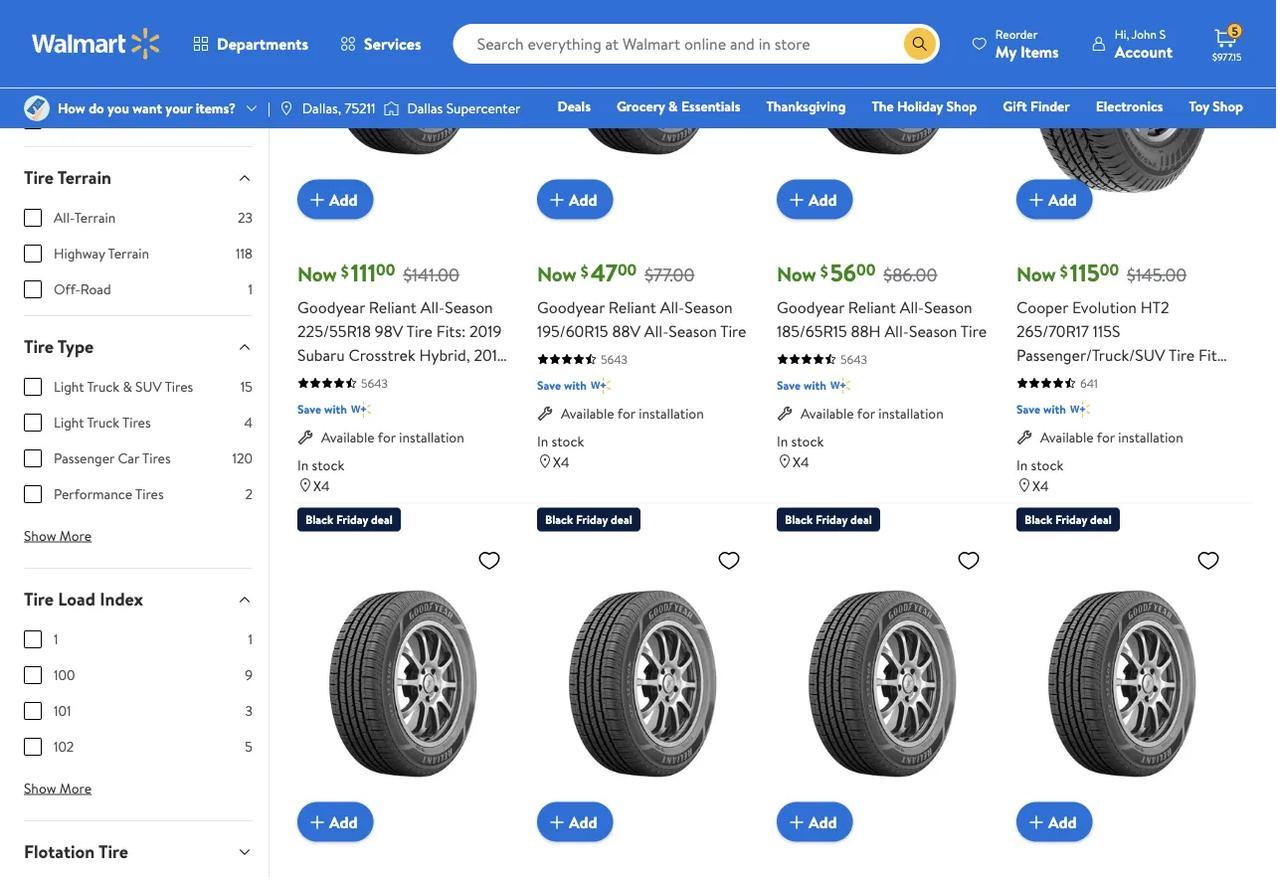 Task type: describe. For each thing, give the bounding box(es) containing it.
save for 56
[[777, 378, 801, 395]]

save with for 47
[[537, 378, 587, 395]]

now $ 56 00 $86.00 goodyear reliant all-season 185/65r15 88h all-season tire
[[777, 257, 987, 342]]

fashion link
[[934, 123, 998, 145]]

walmart+ link
[[1176, 123, 1253, 145]]

00 for 111
[[376, 260, 396, 282]]

2 1500 from the top
[[1017, 416, 1050, 438]]

deal for goodyear reliant all-season 205/65r15 94h all-season tire image
[[851, 512, 873, 529]]

base
[[420, 368, 452, 390]]

225/55r18
[[298, 321, 371, 342]]

185/65r15
[[777, 321, 848, 342]]

black friday deal for goodyear reliant all-season 225/55r17 97v all-season tire "image"
[[1025, 512, 1113, 529]]

2
[[245, 485, 253, 504]]

fashion
[[943, 124, 989, 144]]

all- right 88v
[[645, 321, 669, 342]]

light truck & suv tires
[[54, 377, 193, 397]]

cooper
[[1017, 297, 1069, 319]]

5 inside tire load index group
[[245, 738, 253, 757]]

goodyear reliant all-season 185/65r15 88h all-season tire image
[[777, 0, 989, 204]]

dallas, 75211
[[302, 98, 376, 118]]

home
[[880, 124, 917, 144]]

 image for dallas supercenter
[[384, 99, 400, 118]]

265/70r17
[[1017, 321, 1090, 342]]

now for 111
[[298, 261, 337, 289]]

holiday
[[898, 97, 944, 116]]

in for 56
[[777, 432, 788, 451]]

1 crosstrek from the top
[[349, 344, 416, 366]]

friday for goodyear reliant all-season 205/65r15 94h all-season tire image
[[816, 512, 848, 529]]

stock for 115
[[1032, 456, 1064, 475]]

grocery & essentials link
[[608, 96, 750, 117]]

you
[[108, 98, 129, 118]]

how do you want your items?
[[58, 98, 236, 118]]

now $ 47 00 $77.00 goodyear reliant all-season 195/60r15 88v all-season tire
[[537, 257, 747, 342]]

how
[[58, 98, 85, 118]]

essentials
[[682, 97, 741, 116]]

tire inside now $ 115 00 $145.00 cooper evolution ht2 265/70r17 115s passenger/truck/suv tire fits: 2014-18 chevrolet silverado 1500 wt, 2010-21 gmc sierra 1500 sle
[[1169, 344, 1196, 366]]

|
[[268, 98, 271, 118]]

passenger
[[54, 449, 115, 468]]

x4 for 115
[[1033, 477, 1050, 497]]

56
[[831, 257, 857, 290]]

1 horizontal spatial add to cart image
[[545, 188, 569, 212]]

75211
[[345, 98, 376, 118]]

with for 47
[[564, 378, 587, 395]]

now for 47
[[537, 261, 577, 289]]

tire type group
[[24, 377, 253, 521]]

goodyear reliant all-season 235/60r17 102h all-season tire image
[[537, 541, 749, 827]]

with for 56
[[804, 378, 827, 395]]

5643 for 111
[[361, 375, 388, 392]]

available for installation for 47
[[561, 405, 704, 424]]

with for 111
[[324, 402, 347, 419]]

47
[[591, 257, 618, 290]]

thanksgiving link
[[758, 96, 855, 117]]

suv
[[135, 377, 162, 397]]

now $ 115 00 $145.00 cooper evolution ht2 265/70r17 115s passenger/truck/suv tire fits: 2014-18 chevrolet silverado 1500 wt, 2010-21 gmc sierra 1500 sle
[[1017, 257, 1229, 438]]

show more button for type
[[8, 521, 108, 553]]

show for tire type
[[24, 527, 56, 546]]

for for 56
[[858, 405, 876, 424]]

the holiday shop
[[872, 97, 978, 116]]

performance
[[54, 485, 132, 504]]

walmart plus image for 56
[[831, 376, 851, 396]]

deal for goodyear reliant all-season 225/55r17 97v all-season tire "image"
[[1091, 512, 1113, 529]]

reorder my items
[[996, 25, 1060, 62]]

reliant for 111
[[369, 297, 417, 319]]

2 subaru from the top
[[298, 368, 345, 390]]

wt,
[[1054, 392, 1079, 414]]

toy shop link
[[1181, 96, 1253, 117]]

tire terrain button
[[8, 147, 269, 208]]

5643 for 56
[[841, 351, 868, 368]]

truck for tires
[[87, 413, 119, 433]]

available for 47
[[561, 405, 615, 424]]

88h
[[852, 321, 881, 342]]

add to favorites list, goodyear reliant all-season 225/55r17 97v all-season tire image
[[1197, 548, 1221, 573]]

goodyear reliant all-season 225/55r17 97v all-season tire image
[[1017, 541, 1229, 827]]

98v
[[375, 321, 403, 342]]

black friday deal for goodyear reliant all-season 235/60r17 102h all-season tire image
[[545, 512, 633, 529]]

in for 115
[[1017, 456, 1028, 475]]

add to cart image for 115
[[1025, 188, 1049, 212]]

tire inside now $ 56 00 $86.00 goodyear reliant all-season 185/65r15 88h all-season tire
[[961, 321, 987, 342]]

electronics
[[1096, 97, 1164, 116]]

dallas
[[408, 98, 443, 118]]

light truck tires
[[54, 413, 151, 433]]

flotation tire button
[[8, 822, 269, 878]]

Search search field
[[453, 24, 940, 64]]

x4 for 56
[[793, 453, 810, 473]]

in for 111
[[298, 456, 309, 475]]

add to cart image for goodyear reliant all-season 225/55r17 97v all-season tire "image"
[[1025, 811, 1049, 835]]

items
[[1021, 40, 1060, 62]]

tire inside tab
[[99, 840, 128, 865]]

cooper evolution ht2 265/70r17 115s passenger/truck/suv tire fits: 2014-18 chevrolet silverado 1500 wt, 2010-21 gmc sierra 1500 sle image
[[1017, 0, 1229, 204]]

tires down car
[[135, 485, 164, 504]]

tire load index button
[[8, 569, 269, 630]]

x4 for 47
[[553, 453, 570, 473]]

deals link
[[549, 96, 600, 117]]

x4 for 111
[[314, 477, 330, 497]]

flotation tire
[[24, 840, 128, 865]]

installation for 56
[[879, 405, 944, 424]]

one debit link
[[1083, 123, 1168, 145]]

load
[[58, 587, 95, 612]]

available for 111
[[321, 429, 375, 448]]

walmart image
[[32, 28, 161, 60]]

2014-
[[1017, 368, 1056, 390]]

$145.00
[[1128, 263, 1188, 288]]

items?
[[196, 98, 236, 118]]

dallas supercenter
[[408, 98, 521, 118]]

season for 111
[[445, 297, 493, 319]]

tire inside now $ 47 00 $77.00 goodyear reliant all-season 195/60r15 88v all-season tire
[[721, 321, 747, 342]]

season for 47
[[685, 297, 733, 319]]

shop inside toy shop home
[[1213, 97, 1244, 116]]

the holiday shop link
[[863, 96, 987, 117]]

deals
[[558, 97, 591, 116]]

deal for goodyear reliant all-season 235/45r18 94v all-season tire image
[[371, 512, 393, 529]]

flotation
[[24, 840, 95, 865]]

goodyear reliant all-season 225/55r18 98v tire fits: 2019 subaru crosstrek hybrid, 2018 subaru crosstrek base image
[[298, 0, 510, 204]]

$86.00
[[884, 263, 938, 288]]

supercenter
[[447, 98, 521, 118]]

4
[[244, 413, 253, 433]]

silverado
[[1147, 368, 1210, 390]]

walmart+
[[1185, 124, 1244, 144]]

$977.15
[[1213, 50, 1243, 63]]

toy shop home
[[880, 97, 1244, 144]]

services button
[[325, 20, 438, 68]]

search icon image
[[913, 36, 928, 52]]

$ for 47
[[581, 261, 589, 282]]

in for 47
[[537, 432, 549, 451]]

1 up "100"
[[54, 630, 58, 650]]

save for 111
[[298, 402, 322, 419]]

ht2
[[1141, 297, 1170, 319]]

120
[[232, 449, 253, 468]]

account
[[1115, 40, 1173, 62]]

show for tire load index
[[24, 779, 56, 799]]

1 1500 from the top
[[1017, 392, 1050, 414]]

Walmart Site-Wide search field
[[453, 24, 940, 64]]

show more for load
[[24, 779, 92, 799]]

available for installation for 115
[[1041, 429, 1184, 448]]

for for 47
[[618, 405, 636, 424]]

off-road
[[54, 280, 111, 299]]

tires right suv
[[165, 377, 193, 397]]

passenger/truck/suv
[[1017, 344, 1166, 366]]

118
[[236, 244, 253, 263]]

add to favorites list, goodyear reliant all-season 235/45r18 94v all-season tire image
[[478, 548, 502, 573]]

gmc
[[1140, 392, 1176, 414]]

want
[[133, 98, 162, 118]]

installation for 47
[[639, 405, 704, 424]]

for for 111
[[378, 429, 396, 448]]

highway terrain
[[54, 244, 149, 263]]

chevrolet
[[1074, 368, 1143, 390]]

installation for 111
[[399, 429, 465, 448]]

add to cart image for 111
[[306, 188, 329, 212]]

reorder
[[996, 25, 1038, 42]]

hi, john s account
[[1115, 25, 1173, 62]]

light for light truck tires
[[54, 413, 84, 433]]

black for goodyear reliant all-season 225/55r17 97v all-season tire "image"
[[1025, 512, 1053, 529]]

stock for 47
[[552, 432, 584, 451]]

friday for goodyear reliant all-season 235/60r17 102h all-season tire image
[[576, 512, 608, 529]]

1 shop from the left
[[947, 97, 978, 116]]

$ for 115
[[1061, 261, 1069, 282]]

& inside tire type "group"
[[123, 377, 132, 397]]

in stock for 56
[[777, 432, 824, 451]]



Task type: vqa. For each thing, say whether or not it's contained in the screenshot.


Task type: locate. For each thing, give the bounding box(es) containing it.
gift finder
[[1004, 97, 1071, 116]]

fits: inside now $ 115 00 $145.00 cooper evolution ht2 265/70r17 115s passenger/truck/suv tire fits: 2014-18 chevrolet silverado 1500 wt, 2010-21 gmc sierra 1500 sle
[[1199, 344, 1229, 366]]

0 horizontal spatial &
[[123, 377, 132, 397]]

registry link
[[1006, 123, 1075, 145]]

home link
[[871, 123, 926, 145]]

5643
[[601, 351, 628, 368], [841, 351, 868, 368], [361, 375, 388, 392]]

goodyear up 185/65r15 at the right top of page
[[777, 297, 845, 319]]

now left 56
[[777, 261, 817, 289]]

departments
[[217, 33, 309, 55]]

1 vertical spatial show
[[24, 779, 56, 799]]

available for installation
[[561, 405, 704, 424], [801, 405, 944, 424], [321, 429, 465, 448], [1041, 429, 1184, 448]]

2 reliant from the left
[[609, 297, 657, 319]]

2 truck from the top
[[87, 413, 119, 433]]

show more button for load
[[8, 774, 108, 805]]

more for load
[[60, 779, 92, 799]]

1 horizontal spatial reliant
[[609, 297, 657, 319]]

$ left 111
[[341, 261, 349, 282]]

with down 18
[[1044, 402, 1067, 419]]

fits: for 115
[[1199, 344, 1229, 366]]

one debit
[[1092, 124, 1159, 144]]

18
[[1056, 368, 1070, 390]]

in stock for 47
[[537, 432, 584, 451]]

5643 down 88v
[[601, 351, 628, 368]]

1 show more button from the top
[[8, 521, 108, 553]]

2 black friday deal from the left
[[545, 512, 633, 529]]

9
[[245, 666, 253, 685]]

walmart plus image
[[591, 376, 611, 396], [351, 400, 371, 420]]

4 $ from the left
[[1061, 261, 1069, 282]]

0 vertical spatial fits:
[[437, 321, 466, 342]]

1 vertical spatial 5
[[245, 738, 253, 757]]

1 vertical spatial crosstrek
[[349, 368, 416, 390]]

do
[[89, 98, 104, 118]]

truck for &
[[87, 377, 119, 397]]

black friday deal for goodyear reliant all-season 205/65r15 94h all-season tire image
[[785, 512, 873, 529]]

1 light from the top
[[54, 377, 84, 397]]

grocery & essentials
[[617, 97, 741, 116]]

save for 115
[[1017, 402, 1041, 419]]

john
[[1132, 25, 1157, 42]]

0 vertical spatial walmart plus image
[[591, 376, 611, 396]]

0 horizontal spatial 5643
[[361, 375, 388, 392]]

goodyear reliant all-season 205/65r15 94h all-season tire image
[[777, 541, 989, 827]]

the
[[872, 97, 894, 116]]

$ left '115'
[[1061, 261, 1069, 282]]

installation
[[639, 405, 704, 424], [879, 405, 944, 424], [399, 429, 465, 448], [1119, 429, 1184, 448]]

 image for dallas, 75211
[[279, 101, 294, 116]]

in
[[537, 432, 549, 451], [777, 432, 788, 451], [298, 456, 309, 475], [1017, 456, 1028, 475]]

with down the 225/55r18
[[324, 402, 347, 419]]

season for 56
[[925, 297, 973, 319]]

00 up evolution
[[1101, 260, 1120, 282]]

registry
[[1015, 124, 1066, 144]]

all-
[[54, 208, 74, 228], [421, 297, 445, 319], [661, 297, 685, 319], [900, 297, 925, 319], [645, 321, 669, 342], [885, 321, 910, 342]]

00 for 56
[[857, 260, 876, 282]]

reliant for 47
[[609, 297, 657, 319]]

2 crosstrek from the top
[[349, 368, 416, 390]]

all- down $141.00
[[421, 297, 445, 319]]

black for goodyear reliant all-season 205/65r15 94h all-season tire image
[[785, 512, 813, 529]]

1 horizontal spatial shop
[[1213, 97, 1244, 116]]

1 horizontal spatial &
[[669, 97, 678, 116]]

0 vertical spatial show
[[24, 527, 56, 546]]

departments button
[[177, 20, 325, 68]]

1 vertical spatial light
[[54, 413, 84, 433]]

reliant up 98v
[[369, 297, 417, 319]]

all- right 88h on the top right of the page
[[885, 321, 910, 342]]

641
[[1081, 375, 1099, 392]]

x4
[[553, 453, 570, 473], [793, 453, 810, 473], [314, 477, 330, 497], [1033, 477, 1050, 497]]

2 more from the top
[[60, 779, 92, 799]]

115s
[[1094, 321, 1121, 342]]

4 00 from the left
[[1101, 260, 1120, 282]]

5 down 3
[[245, 738, 253, 757]]

light
[[54, 377, 84, 397], [54, 413, 84, 433]]

None checkbox
[[24, 209, 42, 227], [24, 378, 42, 396], [24, 414, 42, 432], [24, 486, 42, 504], [24, 209, 42, 227], [24, 378, 42, 396], [24, 414, 42, 432], [24, 486, 42, 504]]

walmart plus image for 115
[[1071, 400, 1091, 420]]

tire load index
[[24, 587, 143, 612]]

road
[[80, 280, 111, 299]]

00 for 115
[[1101, 260, 1120, 282]]

1 vertical spatial fits:
[[1199, 344, 1229, 366]]

00 left $86.00
[[857, 260, 876, 282]]

now left 111
[[298, 261, 337, 289]]

save with for 111
[[298, 402, 347, 419]]

88v
[[613, 321, 641, 342]]

4 friday from the left
[[1056, 512, 1088, 529]]

save with down 2014-
[[1017, 402, 1067, 419]]

1 horizontal spatial goodyear
[[537, 297, 605, 319]]

00 for 47
[[618, 260, 637, 282]]

now for 56
[[777, 261, 817, 289]]

installation down base
[[399, 429, 465, 448]]

0 horizontal spatial add to cart image
[[306, 811, 329, 835]]

1 show from the top
[[24, 527, 56, 546]]

2019
[[470, 321, 502, 342]]

performance tires
[[54, 485, 164, 504]]

save down 185/65r15 at the right top of page
[[777, 378, 801, 395]]

save down 195/60r15
[[537, 378, 561, 395]]

5 up $977.15
[[1233, 23, 1239, 40]]

add to cart image
[[306, 188, 329, 212], [785, 188, 809, 212], [1025, 188, 1049, 212], [545, 811, 569, 835], [785, 811, 809, 835]]

3 deal from the left
[[851, 512, 873, 529]]

truck
[[87, 377, 119, 397], [87, 413, 119, 433]]

&
[[669, 97, 678, 116], [123, 377, 132, 397]]

2 00 from the left
[[618, 260, 637, 282]]

2 friday from the left
[[576, 512, 608, 529]]

save down 2014-
[[1017, 402, 1041, 419]]

your
[[166, 98, 192, 118]]

add to favorites list, goodyear reliant all-season 235/60r17 102h all-season tire image
[[718, 548, 741, 573]]

0 horizontal spatial reliant
[[369, 297, 417, 319]]

4 black friday deal from the left
[[1025, 512, 1113, 529]]

10
[[240, 111, 253, 130]]

2 $ from the left
[[581, 261, 589, 282]]

1500 left sle
[[1017, 416, 1050, 438]]

light for light truck & suv tires
[[54, 377, 84, 397]]

5643 down 98v
[[361, 375, 388, 392]]

0 horizontal spatial walmart plus image
[[831, 376, 851, 396]]

2 horizontal spatial add to cart image
[[1025, 811, 1049, 835]]

available for installation down 88v
[[561, 405, 704, 424]]

1 00 from the left
[[376, 260, 396, 282]]

save with for 56
[[777, 378, 827, 395]]

gift finder link
[[995, 96, 1080, 117]]

00 inside now $ 115 00 $145.00 cooper evolution ht2 265/70r17 115s passenger/truck/suv tire fits: 2014-18 chevrolet silverado 1500 wt, 2010-21 gmc sierra 1500 sle
[[1101, 260, 1120, 282]]

1 down 118
[[248, 280, 253, 299]]

2 deal from the left
[[611, 512, 633, 529]]

terrain up all-terrain
[[58, 165, 111, 190]]

5643 for 47
[[601, 351, 628, 368]]

terrain up road
[[108, 244, 149, 263]]

now inside now $ 47 00 $77.00 goodyear reliant all-season 195/60r15 88v all-season tire
[[537, 261, 577, 289]]

3 reliant from the left
[[849, 297, 897, 319]]

$ left 56
[[821, 261, 829, 282]]

show more down 102 at the bottom of the page
[[24, 779, 92, 799]]

fits: up silverado
[[1199, 344, 1229, 366]]

flotation tire tab
[[8, 822, 269, 878]]

3
[[245, 702, 253, 721]]

save with down 185/65r15 at the right top of page
[[777, 378, 827, 395]]

terrain for tire terrain
[[58, 165, 111, 190]]

highway
[[54, 244, 105, 263]]

with down 195/60r15
[[564, 378, 587, 395]]

show more button down 102 at the bottom of the page
[[8, 774, 108, 805]]

available for 56
[[801, 405, 855, 424]]

goodyear for 111
[[298, 297, 365, 319]]

fits: inside now $ 111 00 $141.00 goodyear reliant all-season 225/55r18 98v tire fits: 2019 subaru crosstrek hybrid, 2018 subaru crosstrek base
[[437, 321, 466, 342]]

now inside now $ 56 00 $86.00 goodyear reliant all-season 185/65r15 88h all-season tire
[[777, 261, 817, 289]]

with down 185/65r15 at the right top of page
[[804, 378, 827, 395]]

reliant inside now $ 111 00 $141.00 goodyear reliant all-season 225/55r18 98v tire fits: 2019 subaru crosstrek hybrid, 2018 subaru crosstrek base
[[369, 297, 417, 319]]

goodyear reliant all-season 195/60r15 88v all-season tire image
[[537, 0, 749, 204]]

show more for type
[[24, 527, 92, 546]]

truck up light truck tires
[[87, 377, 119, 397]]

0 horizontal spatial shop
[[947, 97, 978, 116]]

$ inside now $ 115 00 $145.00 cooper evolution ht2 265/70r17 115s passenger/truck/suv tire fits: 2014-18 chevrolet silverado 1500 wt, 2010-21 gmc sierra 1500 sle
[[1061, 261, 1069, 282]]

now up cooper
[[1017, 261, 1057, 289]]

deal
[[371, 512, 393, 529], [611, 512, 633, 529], [851, 512, 873, 529], [1091, 512, 1113, 529]]

installation down gmc
[[1119, 429, 1184, 448]]

1 deal from the left
[[371, 512, 393, 529]]

now inside now $ 115 00 $145.00 cooper evolution ht2 265/70r17 115s passenger/truck/suv tire fits: 2014-18 chevrolet silverado 1500 wt, 2010-21 gmc sierra 1500 sle
[[1017, 261, 1057, 289]]

add to cart image for 56
[[785, 188, 809, 212]]

1 vertical spatial walmart plus image
[[1071, 400, 1091, 420]]

now
[[298, 261, 337, 289], [537, 261, 577, 289], [777, 261, 817, 289], [1017, 261, 1057, 289]]

available for installation down 2010-
[[1041, 429, 1184, 448]]

show more button down "performance"
[[8, 521, 108, 553]]

shop right toy
[[1213, 97, 1244, 116]]

friday for goodyear reliant all-season 225/55r17 97v all-season tire "image"
[[1056, 512, 1088, 529]]

tires right car
[[142, 449, 171, 468]]

111
[[351, 257, 376, 290]]

2 shop from the left
[[1213, 97, 1244, 116]]

walmart plus image down 185/65r15 at the right top of page
[[831, 376, 851, 396]]

115
[[1071, 257, 1101, 290]]

1 friday from the left
[[336, 512, 368, 529]]

show more down "performance"
[[24, 527, 92, 546]]

save
[[537, 378, 561, 395], [777, 378, 801, 395], [298, 402, 322, 419], [1017, 402, 1041, 419]]

3 now from the left
[[777, 261, 817, 289]]

more
[[60, 527, 92, 546], [60, 779, 92, 799]]

light down the type on the left top of page
[[54, 377, 84, 397]]

tire load index tab
[[8, 569, 269, 630]]

walmart plus image for 47
[[591, 376, 611, 396]]

tire terrain group
[[24, 208, 253, 316]]

car
[[118, 449, 139, 468]]

1 vertical spatial 1500
[[1017, 416, 1050, 438]]

 image right |
[[279, 101, 294, 116]]

goodyear up the 225/55r18
[[298, 297, 365, 319]]

with
[[564, 378, 587, 395], [804, 378, 827, 395], [324, 402, 347, 419], [1044, 402, 1067, 419]]

1 horizontal spatial walmart plus image
[[1071, 400, 1091, 420]]

season
[[445, 297, 493, 319], [685, 297, 733, 319], [925, 297, 973, 319], [669, 321, 717, 342], [910, 321, 958, 342]]

0 horizontal spatial  image
[[24, 96, 50, 121]]

00 inside now $ 111 00 $141.00 goodyear reliant all-season 225/55r18 98v tire fits: 2019 subaru crosstrek hybrid, 2018 subaru crosstrek base
[[376, 260, 396, 282]]

3 00 from the left
[[857, 260, 876, 282]]

terrain inside dropdown button
[[58, 165, 111, 190]]

tire terrain
[[24, 165, 111, 190]]

0 vertical spatial truck
[[87, 377, 119, 397]]

available for installation for 111
[[321, 429, 465, 448]]

0 vertical spatial more
[[60, 527, 92, 546]]

electronics link
[[1088, 96, 1173, 117]]

5643 down 88h on the top right of the page
[[841, 351, 868, 368]]

terrain for highway terrain
[[108, 244, 149, 263]]

black friday deal for goodyear reliant all-season 235/45r18 94v all-season tire image
[[306, 512, 393, 529]]

4 deal from the left
[[1091, 512, 1113, 529]]

goodyear for 47
[[537, 297, 605, 319]]

00
[[376, 260, 396, 282], [618, 260, 637, 282], [857, 260, 876, 282], [1101, 260, 1120, 282]]

1 subaru from the top
[[298, 344, 345, 366]]

now for 115
[[1017, 261, 1057, 289]]

0 vertical spatial &
[[669, 97, 678, 116]]

fits: up hybrid,
[[437, 321, 466, 342]]

add to cart image
[[545, 188, 569, 212], [306, 811, 329, 835], [1025, 811, 1049, 835]]

reliant inside now $ 56 00 $86.00 goodyear reliant all-season 185/65r15 88h all-season tire
[[849, 297, 897, 319]]

 image
[[24, 96, 50, 121], [384, 99, 400, 118], [279, 101, 294, 116]]

2 horizontal spatial goodyear
[[777, 297, 845, 319]]

1 vertical spatial &
[[123, 377, 132, 397]]

tire load index group
[[24, 630, 253, 774]]

1 vertical spatial show more button
[[8, 774, 108, 805]]

00 inside now $ 47 00 $77.00 goodyear reliant all-season 195/60r15 88v all-season tire
[[618, 260, 637, 282]]

1 horizontal spatial  image
[[279, 101, 294, 116]]

2 vertical spatial terrain
[[108, 244, 149, 263]]

my
[[996, 40, 1017, 62]]

show down 102 at the bottom of the page
[[24, 779, 56, 799]]

sierra
[[1180, 392, 1220, 414]]

1 vertical spatial more
[[60, 779, 92, 799]]

available for installation down base
[[321, 429, 465, 448]]

2 light from the top
[[54, 413, 84, 433]]

toy
[[1190, 97, 1210, 116]]

None checkbox
[[24, 112, 42, 130], [24, 245, 42, 263], [24, 281, 42, 299], [24, 450, 42, 468], [24, 631, 42, 649], [24, 667, 42, 685], [24, 703, 42, 721], [24, 739, 42, 757], [24, 112, 42, 130], [24, 245, 42, 263], [24, 281, 42, 299], [24, 450, 42, 468], [24, 631, 42, 649], [24, 667, 42, 685], [24, 703, 42, 721], [24, 739, 42, 757]]

4 now from the left
[[1017, 261, 1057, 289]]

$ left 47
[[581, 261, 589, 282]]

terrain up highway terrain
[[74, 208, 116, 228]]

tire type tab
[[8, 317, 269, 377]]

walmart plus image
[[831, 376, 851, 396], [1071, 400, 1091, 420]]

0 vertical spatial crosstrek
[[349, 344, 416, 366]]

0 vertical spatial walmart plus image
[[831, 376, 851, 396]]

grocery
[[617, 97, 666, 116]]

tires up car
[[122, 413, 151, 433]]

195/60r15
[[537, 321, 609, 342]]

hi,
[[1115, 25, 1130, 42]]

0 horizontal spatial goodyear
[[298, 297, 365, 319]]

show more button
[[8, 521, 108, 553], [8, 774, 108, 805]]

3 goodyear from the left
[[777, 297, 845, 319]]

0 horizontal spatial fits:
[[437, 321, 466, 342]]

3 black friday deal from the left
[[785, 512, 873, 529]]

installation down 88v
[[639, 405, 704, 424]]

goodyear inside now $ 56 00 $86.00 goodyear reliant all-season 185/65r15 88h all-season tire
[[777, 297, 845, 319]]

2 horizontal spatial reliant
[[849, 297, 897, 319]]

goodyear reliant all-season 235/45r18 94v all-season tire image
[[298, 541, 510, 827]]

102
[[54, 738, 74, 757]]

& right grocery
[[669, 97, 678, 116]]

walmart plus image down the 225/55r18
[[351, 400, 371, 420]]

installation down 88h on the top right of the page
[[879, 405, 944, 424]]

all- down $77.00
[[661, 297, 685, 319]]

goodyear inside now $ 47 00 $77.00 goodyear reliant all-season 195/60r15 88v all-season tire
[[537, 297, 605, 319]]

now inside now $ 111 00 $141.00 goodyear reliant all-season 225/55r18 98v tire fits: 2019 subaru crosstrek hybrid, 2018 subaru crosstrek base
[[298, 261, 337, 289]]

available
[[561, 405, 615, 424], [801, 405, 855, 424], [321, 429, 375, 448], [1041, 429, 1095, 448]]

light up passenger
[[54, 413, 84, 433]]

tire inside now $ 111 00 $141.00 goodyear reliant all-season 225/55r18 98v tire fits: 2019 subaru crosstrek hybrid, 2018 subaru crosstrek base
[[407, 321, 433, 342]]

$141.00
[[403, 263, 460, 288]]

$ inside now $ 111 00 $141.00 goodyear reliant all-season 225/55r18 98v tire fits: 2019 subaru crosstrek hybrid, 2018 subaru crosstrek base
[[341, 261, 349, 282]]

1 now from the left
[[298, 261, 337, 289]]

available for 115
[[1041, 429, 1095, 448]]

1 vertical spatial show more
[[24, 779, 92, 799]]

1 reliant from the left
[[369, 297, 417, 319]]

0 vertical spatial terrain
[[58, 165, 111, 190]]

terrain
[[58, 165, 111, 190], [74, 208, 116, 228], [108, 244, 149, 263]]

with for 115
[[1044, 402, 1067, 419]]

save with for 115
[[1017, 402, 1067, 419]]

add to cart image for goodyear reliant all-season 235/45r18 94v all-season tire image
[[306, 811, 329, 835]]

1 vertical spatial terrain
[[74, 208, 116, 228]]

2010-
[[1083, 392, 1122, 414]]

 image left how
[[24, 96, 50, 121]]

2 show more from the top
[[24, 779, 92, 799]]

reliant inside now $ 47 00 $77.00 goodyear reliant all-season 195/60r15 88v all-season tire
[[609, 297, 657, 319]]

deal for goodyear reliant all-season 235/60r17 102h all-season tire image
[[611, 512, 633, 529]]

0 horizontal spatial walmart plus image
[[351, 400, 371, 420]]

2 now from the left
[[537, 261, 577, 289]]

stock
[[552, 432, 584, 451], [792, 432, 824, 451], [312, 456, 345, 475], [1032, 456, 1064, 475]]

00 inside now $ 56 00 $86.00 goodyear reliant all-season 185/65r15 88h all-season tire
[[857, 260, 876, 282]]

00 left $141.00
[[376, 260, 396, 282]]

0 vertical spatial 1500
[[1017, 392, 1050, 414]]

debit
[[1125, 124, 1159, 144]]

1 show more from the top
[[24, 527, 92, 546]]

type
[[58, 335, 94, 359]]

sle
[[1054, 416, 1080, 438]]

reliant up 88v
[[609, 297, 657, 319]]

in stock for 111
[[298, 456, 345, 475]]

fits: for 111
[[437, 321, 466, 342]]

save with right 4
[[298, 402, 347, 419]]

0 vertical spatial subaru
[[298, 344, 345, 366]]

season inside now $ 111 00 $141.00 goodyear reliant all-season 225/55r18 98v tire fits: 2019 subaru crosstrek hybrid, 2018 subaru crosstrek base
[[445, 297, 493, 319]]

walmart plus image for 111
[[351, 400, 371, 420]]

save for 47
[[537, 378, 561, 395]]

1 up 9
[[248, 630, 253, 650]]

1 horizontal spatial walmart plus image
[[591, 376, 611, 396]]

more down 102 at the bottom of the page
[[60, 779, 92, 799]]

3 friday from the left
[[816, 512, 848, 529]]

2 horizontal spatial  image
[[384, 99, 400, 118]]

save right 4
[[298, 402, 322, 419]]

$ inside now $ 47 00 $77.00 goodyear reliant all-season 195/60r15 88v all-season tire
[[581, 261, 589, 282]]

thanksgiving
[[767, 97, 846, 116]]

0 vertical spatial 5
[[1233, 23, 1239, 40]]

available for installation down 88h on the top right of the page
[[801, 405, 944, 424]]

more for type
[[60, 527, 92, 546]]

0 vertical spatial light
[[54, 377, 84, 397]]

101
[[54, 702, 71, 721]]

add to favorites list, goodyear reliant all-season 205/65r15 94h all-season tire image
[[957, 548, 981, 573]]

1 horizontal spatial 5643
[[601, 351, 628, 368]]

1 more from the top
[[60, 527, 92, 546]]

index
[[100, 587, 143, 612]]

3 $ from the left
[[821, 261, 829, 282]]

1 vertical spatial walmart plus image
[[351, 400, 371, 420]]

1 black friday deal from the left
[[306, 512, 393, 529]]

now $ 111 00 $141.00 goodyear reliant all-season 225/55r18 98v tire fits: 2019 subaru crosstrek hybrid, 2018 subaru crosstrek base
[[298, 257, 506, 390]]

shop up fashion link
[[947, 97, 978, 116]]

available for installation for 56
[[801, 405, 944, 424]]

1 truck from the top
[[87, 377, 119, 397]]

stock for 111
[[312, 456, 345, 475]]

1 goodyear from the left
[[298, 297, 365, 319]]

$ for 111
[[341, 261, 349, 282]]

now left 47
[[537, 261, 577, 289]]

walmart plus image down 641 at the right of the page
[[1071, 400, 1091, 420]]

 image right 75211
[[384, 99, 400, 118]]

all- down $86.00
[[900, 297, 925, 319]]

0 vertical spatial show more
[[24, 527, 92, 546]]

reliant up 88h on the top right of the page
[[849, 297, 897, 319]]

installation for 115
[[1119, 429, 1184, 448]]

black friday deal
[[306, 512, 393, 529], [545, 512, 633, 529], [785, 512, 873, 529], [1025, 512, 1113, 529]]

show down "performance"
[[24, 527, 56, 546]]

save with
[[537, 378, 587, 395], [777, 378, 827, 395], [298, 402, 347, 419], [1017, 402, 1067, 419]]

subaru
[[298, 344, 345, 366], [298, 368, 345, 390]]

more down "performance"
[[60, 527, 92, 546]]

23
[[238, 208, 253, 228]]

walmart plus image down 195/60r15
[[591, 376, 611, 396]]

1 horizontal spatial fits:
[[1199, 344, 1229, 366]]

all- inside tire terrain group
[[54, 208, 74, 228]]

1 for off-road
[[248, 280, 253, 299]]

goodyear for 56
[[777, 297, 845, 319]]

& left suv
[[123, 377, 132, 397]]

0 horizontal spatial 5
[[245, 738, 253, 757]]

save with down 195/60r15
[[537, 378, 587, 395]]

1 vertical spatial truck
[[87, 413, 119, 433]]

$ inside now $ 56 00 $86.00 goodyear reliant all-season 185/65r15 88h all-season tire
[[821, 261, 829, 282]]

 image for how do you want your items?
[[24, 96, 50, 121]]

goodyear up 195/60r15
[[537, 297, 605, 319]]

2 horizontal spatial 5643
[[841, 351, 868, 368]]

black for goodyear reliant all-season 235/60r17 102h all-season tire image
[[545, 512, 573, 529]]

1 for 1
[[248, 630, 253, 650]]

1 vertical spatial subaru
[[298, 368, 345, 390]]

truck up passenger car tires
[[87, 413, 119, 433]]

show
[[24, 527, 56, 546], [24, 779, 56, 799]]

1500 down 2014-
[[1017, 392, 1050, 414]]

terrain for all-terrain
[[74, 208, 116, 228]]

1 horizontal spatial 5
[[1233, 23, 1239, 40]]

21
[[1122, 392, 1136, 414]]

goodyear inside now $ 111 00 $141.00 goodyear reliant all-season 225/55r18 98v tire fits: 2019 subaru crosstrek hybrid, 2018 subaru crosstrek base
[[298, 297, 365, 319]]

2 show from the top
[[24, 779, 56, 799]]

tire terrain tab
[[8, 147, 269, 208]]

2 show more button from the top
[[8, 774, 108, 805]]

reliant for 56
[[849, 297, 897, 319]]

dallas,
[[302, 98, 341, 118]]

tire inside dropdown button
[[24, 165, 54, 190]]

1 $ from the left
[[341, 261, 349, 282]]

black for goodyear reliant all-season 235/45r18 94v all-season tire image
[[306, 512, 334, 529]]

all- inside now $ 111 00 $141.00 goodyear reliant all-season 225/55r18 98v tire fits: 2019 subaru crosstrek hybrid, 2018 subaru crosstrek base
[[421, 297, 445, 319]]

all- up highway
[[54, 208, 74, 228]]

in stock
[[537, 432, 584, 451], [777, 432, 824, 451], [298, 456, 345, 475], [1017, 456, 1064, 475]]

0 vertical spatial show more button
[[8, 521, 108, 553]]

1 inside tire terrain group
[[248, 280, 253, 299]]

stock for 56
[[792, 432, 824, 451]]

2 goodyear from the left
[[537, 297, 605, 319]]

$ for 56
[[821, 261, 829, 282]]

00 left $77.00
[[618, 260, 637, 282]]



